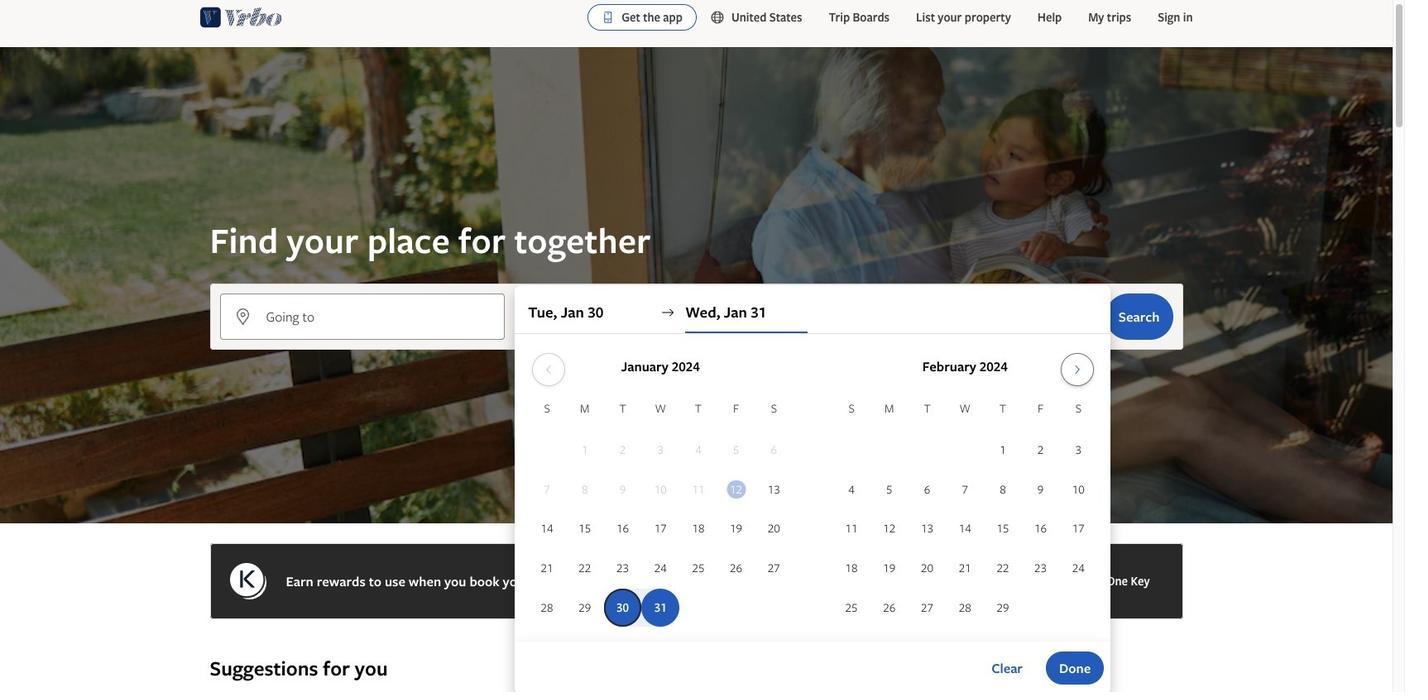 Task type: describe. For each thing, give the bounding box(es) containing it.
january 2024 element
[[528, 400, 793, 629]]

application inside wizard region
[[528, 347, 1098, 629]]

wizard region
[[0, 47, 1393, 693]]

today element
[[727, 481, 746, 499]]

next month image
[[1067, 363, 1087, 377]]

directional image
[[661, 305, 676, 320]]

february 2024 element
[[833, 400, 1098, 629]]

recently viewed region
[[200, 630, 1193, 656]]

small image
[[710, 10, 732, 25]]



Task type: vqa. For each thing, say whether or not it's contained in the screenshot.
the directional image at the left
yes



Task type: locate. For each thing, give the bounding box(es) containing it.
application
[[528, 347, 1098, 629]]

vrbo logo image
[[200, 4, 282, 31]]

download the app button image
[[602, 11, 615, 24]]

main content
[[0, 47, 1393, 693]]

previous month image
[[539, 363, 558, 377]]



